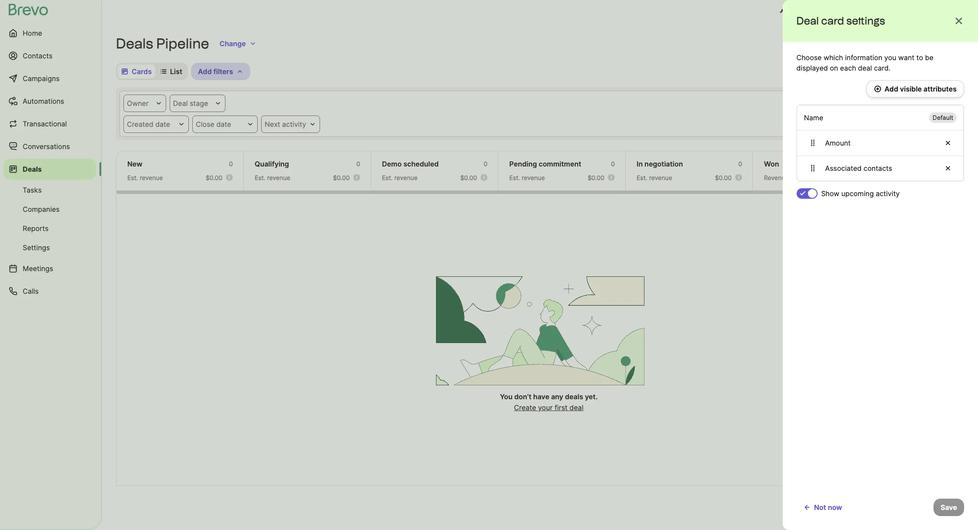 Task type: vqa. For each thing, say whether or not it's contained in the screenshot.
Clear filters "Button"
yes



Task type: locate. For each thing, give the bounding box(es) containing it.
1 vertical spatial deals
[[565, 393, 583, 401]]

visible
[[900, 85, 922, 93]]

1 revenue from the left
[[140, 174, 163, 181]]

0 vertical spatial activity
[[282, 120, 306, 129]]

1 horizontal spatial deals
[[883, 39, 901, 48]]

add filters
[[198, 67, 233, 76]]

add for add visible attributes
[[885, 85, 899, 93]]

deal inside deal card settings dialog
[[797, 14, 819, 27]]

0 vertical spatial deal
[[943, 39, 957, 48]]

filters down change
[[214, 67, 233, 76]]

4 0 from the left
[[611, 160, 615, 168]]

est. revenue for new
[[127, 174, 163, 181]]

0 horizontal spatial deals
[[565, 393, 583, 401]]

0 left won
[[739, 160, 742, 168]]

6 0 from the left
[[866, 160, 870, 168]]

3 est. revenue from the left
[[382, 174, 418, 181]]

0 horizontal spatial add
[[198, 67, 212, 76]]

card inside button
[[860, 67, 875, 76]]

1 horizontal spatial deals
[[116, 35, 153, 52]]

created date button
[[123, 116, 189, 133]]

add inside add filters button
[[198, 67, 212, 76]]

pending
[[509, 160, 537, 168]]

5 revenue from the left
[[649, 174, 672, 181]]

new for new
[[127, 160, 143, 168]]

0 horizontal spatial card
[[822, 14, 845, 27]]

date right created
[[155, 120, 170, 129]]

deal for deal stage
[[173, 99, 188, 108]]

0 horizontal spatial activity
[[282, 120, 306, 129]]

create down don't
[[514, 403, 536, 412]]

1 horizontal spatial activity
[[876, 189, 900, 198]]

revenue
[[140, 174, 163, 181], [267, 174, 290, 181], [395, 174, 418, 181], [522, 174, 545, 181], [649, 174, 672, 181], [904, 174, 927, 181]]

reports
[[23, 224, 49, 233]]

plan
[[828, 8, 842, 17]]

deal inside deal stage popup button
[[173, 99, 188, 108]]

1 horizontal spatial filters
[[913, 99, 933, 108]]

revenue for demo scheduled
[[395, 174, 418, 181]]

deals for deals
[[23, 165, 42, 174]]

add right list
[[198, 67, 212, 76]]

deal card settings
[[797, 14, 886, 27]]

4 revenue from the left
[[522, 174, 545, 181]]

which
[[824, 53, 844, 62]]

deal
[[943, 39, 957, 48], [859, 64, 873, 72], [570, 403, 584, 412]]

2 revenue from the left
[[267, 174, 290, 181]]

0 vertical spatial deal
[[797, 14, 819, 27]]

list button
[[157, 65, 186, 79]]

deals up the you
[[883, 39, 901, 48]]

0 for qualifying
[[356, 160, 360, 168]]

choose which information you want to be displayed on each deal card.
[[797, 53, 934, 72]]

deal left stage in the top of the page
[[173, 99, 188, 108]]

not
[[814, 503, 826, 512]]

deal down company
[[943, 39, 957, 48]]

yet.
[[585, 393, 598, 401]]

0 left demo
[[356, 160, 360, 168]]

deal inside button
[[844, 67, 859, 76]]

deal down the "information"
[[859, 64, 873, 72]]

revenue for qualifying
[[267, 174, 290, 181]]

filters down add visible attributes
[[913, 99, 933, 108]]

1 horizontal spatial deal
[[859, 64, 873, 72]]

owner button
[[123, 95, 166, 112]]

$0.00
[[206, 174, 222, 181], [333, 174, 350, 181], [460, 174, 477, 181], [588, 174, 605, 181], [715, 174, 732, 181], [843, 174, 859, 181]]

1 vertical spatial new
[[127, 160, 143, 168]]

deal stage button
[[170, 95, 226, 112]]

0 vertical spatial new
[[912, 8, 927, 17]]

3 est. from the left
[[382, 174, 393, 181]]

6 $0.00 from the left
[[843, 174, 859, 181]]

4 est. revenue from the left
[[509, 174, 545, 181]]

0 horizontal spatial deal
[[570, 403, 584, 412]]

not now button
[[797, 499, 849, 516]]

activity
[[282, 120, 306, 129], [876, 189, 900, 198]]

est. revenue for in negotiation
[[637, 174, 672, 181]]

2 date from the left
[[216, 120, 231, 129]]

3 revenue from the left
[[395, 174, 418, 181]]

deal left plan
[[797, 14, 819, 27]]

1 est. from the left
[[127, 174, 138, 181]]

deals up tasks
[[23, 165, 42, 174]]

1 est. revenue from the left
[[127, 174, 163, 181]]

new for new company
[[912, 8, 927, 17]]

next activity
[[265, 120, 306, 129]]

0 left the in
[[611, 160, 615, 168]]

1 horizontal spatial deal
[[797, 14, 819, 27]]

0 horizontal spatial deal
[[173, 99, 188, 108]]

0 horizontal spatial date
[[155, 120, 170, 129]]

new
[[912, 8, 927, 17], [127, 160, 143, 168]]

import
[[858, 39, 881, 48]]

1 $0.00 from the left
[[206, 174, 222, 181]]

1 vertical spatial filters
[[913, 99, 933, 108]]

filters for clear filters
[[913, 99, 933, 108]]

0 vertical spatial deals
[[883, 39, 901, 48]]

2 horizontal spatial deal
[[943, 39, 957, 48]]

est. for qualifying
[[255, 174, 265, 181]]

company
[[929, 8, 961, 17]]

sort button
[[783, 63, 822, 80]]

deals pipeline
[[116, 35, 209, 52]]

deals inside button
[[883, 39, 901, 48]]

2 horizontal spatial deal
[[844, 67, 859, 76]]

deals up cards button
[[116, 35, 153, 52]]

0 horizontal spatial filters
[[214, 67, 233, 76]]

2 est. revenue from the left
[[255, 174, 290, 181]]

create
[[919, 39, 941, 48], [514, 403, 536, 412]]

2 vertical spatial deal
[[173, 99, 188, 108]]

3 0 from the left
[[484, 160, 488, 168]]

1 vertical spatial add
[[885, 85, 899, 93]]

card inside dialog
[[822, 14, 845, 27]]

2 $0.00 from the left
[[333, 174, 350, 181]]

card.
[[875, 64, 891, 72]]

you
[[500, 393, 513, 401]]

amount button
[[797, 130, 964, 156]]

each
[[841, 64, 857, 72]]

1 vertical spatial activity
[[876, 189, 900, 198]]

companies link
[[3, 201, 96, 218]]

date right close
[[216, 120, 231, 129]]

won
[[764, 160, 779, 168]]

2 0 from the left
[[356, 160, 360, 168]]

negotiation
[[645, 160, 683, 168]]

3 $0.00 from the left
[[460, 174, 477, 181]]

$0.00 for pending commitment
[[588, 174, 605, 181]]

deal inside choose which information you want to be displayed on each deal card.
[[859, 64, 873, 72]]

1 date from the left
[[155, 120, 170, 129]]

0 horizontal spatial deals
[[23, 165, 42, 174]]

add up clear on the top right of the page
[[885, 85, 899, 93]]

est. revenue for demo scheduled
[[382, 174, 418, 181]]

add inside 'add visible attributes' button
[[885, 85, 899, 93]]

1 vertical spatial create
[[514, 403, 536, 412]]

0
[[229, 160, 233, 168], [356, 160, 360, 168], [484, 160, 488, 168], [611, 160, 615, 168], [739, 160, 742, 168], [866, 160, 870, 168]]

create deal button
[[912, 35, 964, 52]]

deal card button
[[825, 63, 882, 80]]

deal right on
[[844, 67, 859, 76]]

not now
[[814, 503, 842, 512]]

add
[[198, 67, 212, 76], [885, 85, 899, 93]]

information
[[846, 53, 883, 62]]

2 est. from the left
[[255, 174, 265, 181]]

0 horizontal spatial new
[[127, 160, 143, 168]]

5 est. from the left
[[637, 174, 648, 181]]

create up "be"
[[919, 39, 941, 48]]

$0.00 for demo scheduled
[[460, 174, 477, 181]]

1 horizontal spatial new
[[912, 8, 927, 17]]

calls
[[23, 287, 39, 296]]

5 0 from the left
[[739, 160, 742, 168]]

1 0 from the left
[[229, 160, 233, 168]]

companies
[[23, 205, 60, 214]]

new company
[[912, 8, 961, 17]]

1 vertical spatial deals
[[23, 165, 42, 174]]

1 vertical spatial card
[[860, 67, 875, 76]]

activity inside popup button
[[282, 120, 306, 129]]

$0.00 for won
[[843, 174, 859, 181]]

deals right the any
[[565, 393, 583, 401]]

2 vertical spatial deal
[[570, 403, 584, 412]]

activity down the associated contacts button
[[876, 189, 900, 198]]

choose
[[797, 53, 822, 62]]

new left company
[[912, 8, 927, 17]]

5 $0.00 from the left
[[715, 174, 732, 181]]

Name search field
[[886, 63, 964, 80]]

new company button
[[895, 3, 964, 21]]

contacts link
[[3, 45, 96, 66]]

associated contacts button
[[797, 156, 964, 181]]

create your first deal link
[[514, 403, 584, 412]]

displayed
[[797, 64, 828, 72]]

stage
[[190, 99, 208, 108]]

est. revenue
[[127, 174, 163, 181], [255, 174, 290, 181], [382, 174, 418, 181], [509, 174, 545, 181], [637, 174, 672, 181], [892, 174, 927, 181]]

0 down amount button
[[866, 160, 870, 168]]

date for created date
[[155, 120, 170, 129]]

4 $0.00 from the left
[[588, 174, 605, 181]]

0 for in negotiation
[[739, 160, 742, 168]]

1 horizontal spatial card
[[860, 67, 875, 76]]

None checkbox
[[797, 188, 818, 199]]

1 vertical spatial deal
[[859, 64, 873, 72]]

pipeline
[[156, 35, 209, 52]]

deal right first
[[570, 403, 584, 412]]

clear filters button
[[886, 95, 940, 112]]

contacts
[[864, 164, 892, 173]]

card
[[822, 14, 845, 27], [860, 67, 875, 76]]

0 for pending commitment
[[611, 160, 615, 168]]

1 horizontal spatial add
[[885, 85, 899, 93]]

new down created
[[127, 160, 143, 168]]

0 vertical spatial deals
[[116, 35, 153, 52]]

new inside button
[[912, 8, 927, 17]]

create deal
[[919, 39, 957, 48]]

created
[[127, 120, 153, 129]]

0 vertical spatial filters
[[214, 67, 233, 76]]

5 est. revenue from the left
[[637, 174, 672, 181]]

$0.00 for qualifying
[[333, 174, 350, 181]]

deal stage
[[173, 99, 208, 108]]

0 horizontal spatial create
[[514, 403, 536, 412]]

1 vertical spatial deal
[[844, 67, 859, 76]]

clear filters
[[893, 99, 933, 108]]

activity right next
[[282, 120, 306, 129]]

save
[[941, 503, 957, 512]]

card for deal card
[[860, 67, 875, 76]]

revenue for in negotiation
[[649, 174, 672, 181]]

0 vertical spatial create
[[919, 39, 941, 48]]

0 down close date popup button in the left of the page
[[229, 160, 233, 168]]

on
[[830, 64, 839, 72]]

4 est. from the left
[[509, 174, 520, 181]]

1 horizontal spatial date
[[216, 120, 231, 129]]

0 left pending
[[484, 160, 488, 168]]

1 horizontal spatial create
[[919, 39, 941, 48]]

0 vertical spatial card
[[822, 14, 845, 27]]

0 vertical spatial add
[[198, 67, 212, 76]]



Task type: describe. For each thing, give the bounding box(es) containing it.
automations link
[[3, 91, 96, 112]]

be
[[926, 53, 934, 62]]

save button
[[934, 499, 964, 516]]

any
[[551, 393, 563, 401]]

est. for in negotiation
[[637, 174, 648, 181]]

clear
[[893, 99, 911, 108]]

6 est. from the left
[[892, 174, 902, 181]]

home
[[23, 29, 42, 38]]

name
[[804, 113, 824, 122]]

deals link
[[3, 159, 96, 180]]

now
[[828, 503, 842, 512]]

deal inside you don't have any deals yet. create your first deal
[[570, 403, 584, 412]]

deal for deal card settings
[[797, 14, 819, 27]]

deal for deal card
[[844, 67, 859, 76]]

owner
[[127, 99, 149, 108]]

none checkbox inside deal card settings dialog
[[797, 188, 818, 199]]

tasks
[[23, 186, 42, 195]]

meetings
[[23, 264, 53, 273]]

associated contacts
[[825, 164, 892, 173]]

settings link
[[3, 239, 96, 256]]

close
[[196, 120, 214, 129]]

est. for demo scheduled
[[382, 174, 393, 181]]

sort
[[800, 67, 815, 76]]

commitment
[[539, 160, 581, 168]]

deal inside create deal button
[[943, 39, 957, 48]]

revenue
[[764, 174, 789, 181]]

conversations
[[23, 142, 70, 151]]

tasks link
[[3, 181, 96, 199]]

default
[[933, 114, 954, 121]]

demo
[[382, 160, 402, 168]]

0 for demo scheduled
[[484, 160, 488, 168]]

revenue for pending commitment
[[522, 174, 545, 181]]

add filters button
[[191, 63, 251, 80]]

scheduled
[[404, 160, 439, 168]]

create inside button
[[919, 39, 941, 48]]

qualifying
[[255, 160, 289, 168]]

filters for add filters
[[214, 67, 233, 76]]

close date button
[[192, 116, 258, 133]]

in negotiation
[[637, 160, 683, 168]]

created date
[[127, 120, 170, 129]]

attributes
[[924, 85, 957, 93]]

list
[[170, 67, 182, 76]]

card for deal card settings
[[822, 14, 845, 27]]

$0.00 for in negotiation
[[715, 174, 732, 181]]

deal card
[[844, 67, 875, 76]]

campaigns link
[[3, 68, 96, 89]]

usage and plan button
[[773, 3, 849, 21]]

in
[[637, 160, 643, 168]]

have
[[533, 393, 550, 401]]

deals inside you don't have any deals yet. create your first deal
[[565, 393, 583, 401]]

calls link
[[3, 281, 96, 302]]

$0.00 for new
[[206, 174, 222, 181]]

settings
[[23, 243, 50, 252]]

add visible attributes button
[[867, 80, 964, 98]]

0 for new
[[229, 160, 233, 168]]

close date
[[196, 120, 231, 129]]

import deals
[[858, 39, 901, 48]]

import deals button
[[851, 35, 908, 52]]

show
[[821, 189, 840, 198]]

create inside you don't have any deals yet. create your first deal
[[514, 403, 536, 412]]

est. revenue for qualifying
[[255, 174, 290, 181]]

est. revenue for pending commitment
[[509, 174, 545, 181]]

cards button
[[118, 65, 155, 79]]

est. for pending commitment
[[509, 174, 520, 181]]

deal card settings dialog
[[783, 0, 978, 530]]

activity inside deal card settings dialog
[[876, 189, 900, 198]]

conversations link
[[3, 136, 96, 157]]

usage
[[790, 8, 812, 17]]

revenue for new
[[140, 174, 163, 181]]

demo scheduled
[[382, 160, 439, 168]]

don't
[[515, 393, 532, 401]]

transactional link
[[3, 113, 96, 134]]

change button
[[213, 35, 263, 52]]

campaigns
[[23, 74, 60, 83]]

lost
[[892, 160, 906, 168]]

add for add filters
[[198, 67, 212, 76]]

you
[[885, 53, 897, 62]]

your
[[538, 403, 553, 412]]

associated
[[825, 164, 862, 173]]

home link
[[3, 23, 96, 44]]

you don't have any deals yet. create your first deal
[[500, 393, 598, 412]]

change
[[220, 39, 246, 48]]

date for close date
[[216, 120, 231, 129]]

upcoming
[[842, 189, 874, 198]]

pending commitment
[[509, 160, 581, 168]]

add visible attributes
[[885, 85, 957, 93]]

want
[[899, 53, 915, 62]]

automations
[[23, 97, 64, 106]]

6 est. revenue from the left
[[892, 174, 927, 181]]

0 for won
[[866, 160, 870, 168]]

amount
[[825, 139, 851, 147]]

contacts
[[23, 51, 52, 60]]

6 revenue from the left
[[904, 174, 927, 181]]

next
[[265, 120, 280, 129]]

show upcoming activity
[[821, 189, 900, 198]]

deals for deals pipeline
[[116, 35, 153, 52]]

next activity button
[[261, 116, 320, 133]]

meetings link
[[3, 258, 96, 279]]

settings
[[847, 14, 886, 27]]

first
[[555, 403, 568, 412]]

est. for new
[[127, 174, 138, 181]]



